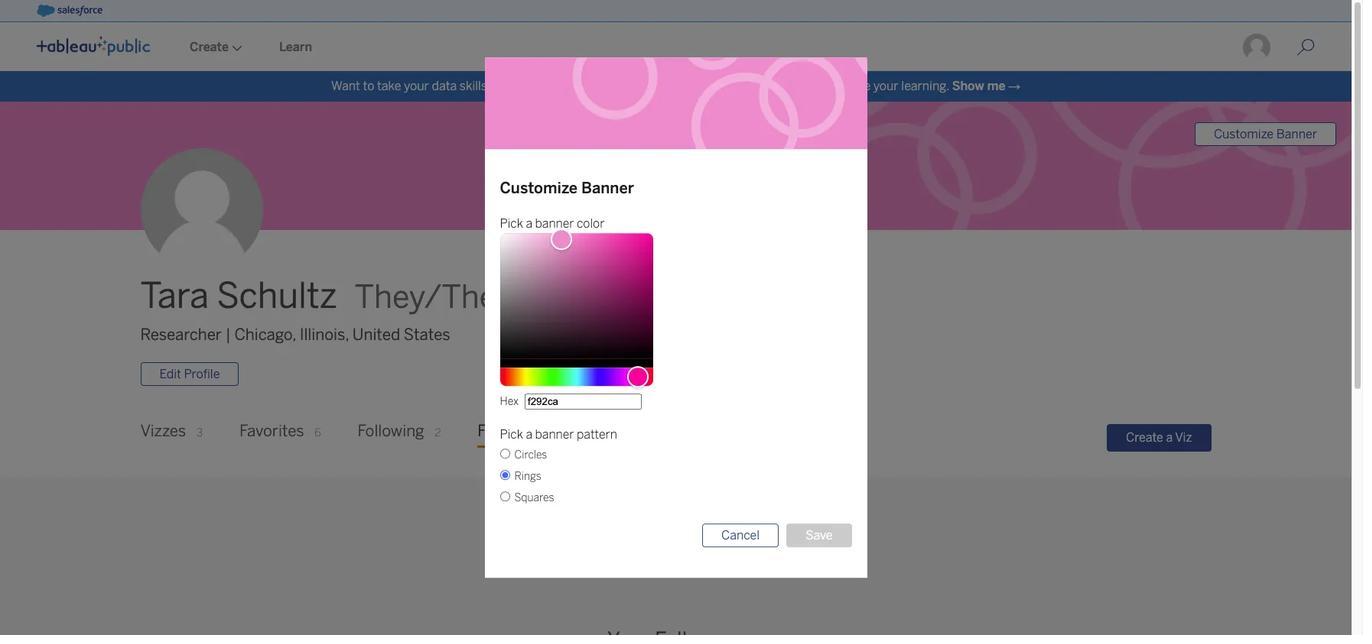 Task type: locate. For each thing, give the bounding box(es) containing it.
the right with
[[663, 79, 682, 93]]

to left the take
[[363, 79, 374, 93]]

states
[[404, 326, 450, 344]]

rings
[[515, 471, 541, 484]]

level?
[[552, 79, 584, 93]]

1 vertical spatial banner
[[535, 428, 574, 442]]

0 horizontal spatial customize
[[500, 179, 578, 198]]

2 pick from the top
[[500, 428, 523, 442]]

researcher
[[140, 326, 222, 344]]

1 your from the left
[[404, 79, 429, 93]]

pick
[[500, 217, 523, 231], [500, 428, 523, 442]]

1 horizontal spatial customize
[[1214, 127, 1274, 142]]

circles
[[515, 449, 547, 462]]

0 vertical spatial banner
[[535, 217, 574, 231]]

to
[[363, 79, 374, 93], [490, 79, 502, 93], [798, 79, 810, 93]]

data
[[432, 79, 457, 93]]

pick up "circles"
[[500, 428, 523, 442]]

pick a banner color
[[500, 217, 605, 231]]

save
[[806, 529, 833, 543]]

0 horizontal spatial banner
[[581, 179, 634, 198]]

2 banner from the top
[[535, 428, 574, 442]]

Hex field
[[525, 394, 642, 410]]

a left color icon
[[526, 217, 533, 231]]

edit
[[160, 367, 181, 382]]

banner for pattern
[[535, 428, 574, 442]]

1 horizontal spatial to
[[490, 79, 502, 93]]

0 horizontal spatial customize banner
[[500, 179, 634, 198]]

1 pick from the top
[[500, 217, 523, 231]]

a for pick a banner pattern
[[526, 428, 533, 442]]

show me link
[[952, 79, 1006, 93]]

a for pick a banner color
[[526, 217, 533, 231]]

to right skills
[[490, 79, 502, 93]]

1 vertical spatial customize banner
[[500, 179, 634, 198]]

0 vertical spatial customize
[[1214, 127, 1274, 142]]

2 to from the left
[[490, 79, 502, 93]]

0 vertical spatial pick
[[500, 217, 523, 231]]

followers
[[478, 423, 545, 441]]

1 horizontal spatial your
[[874, 79, 899, 93]]

researcher | chicago, illinois, united states
[[140, 326, 450, 344]]

cancel button
[[702, 524, 779, 548]]

a inside button
[[1166, 431, 1173, 445]]

customize banner inside button
[[1214, 127, 1317, 142]]

viz
[[1175, 431, 1192, 445]]

0 vertical spatial customize banner
[[1214, 127, 1317, 142]]

with
[[637, 79, 661, 93]]

0 horizontal spatial the
[[504, 79, 523, 93]]

customize
[[1214, 127, 1274, 142], [500, 179, 578, 198]]

0
[[555, 427, 562, 440]]

1 horizontal spatial banner
[[1277, 127, 1317, 142]]

your right the take
[[404, 79, 429, 93]]

3
[[197, 427, 203, 440]]

illinois,
[[300, 326, 349, 344]]

a for create a viz
[[1166, 431, 1173, 445]]

banner
[[1277, 127, 1317, 142], [581, 179, 634, 198]]

cancel
[[721, 529, 760, 543]]

1 vertical spatial banner
[[581, 179, 634, 198]]

create a viz
[[1126, 431, 1192, 445]]

1 to from the left
[[363, 79, 374, 93]]

to left accelerate
[[798, 79, 810, 93]]

1 horizontal spatial the
[[663, 79, 682, 93]]

banner up "circles"
[[535, 428, 574, 442]]

create
[[1126, 431, 1164, 445]]

1 the from the left
[[504, 79, 523, 93]]

→
[[1008, 79, 1021, 93]]

customize inside dialog
[[500, 179, 578, 198]]

color slider
[[500, 229, 653, 359]]

a up "circles"
[[526, 428, 533, 442]]

united
[[353, 326, 400, 344]]

1 horizontal spatial customize banner
[[1214, 127, 1317, 142]]

1 vertical spatial pick
[[500, 428, 523, 442]]

the
[[504, 79, 523, 93], [663, 79, 682, 93]]

your
[[404, 79, 429, 93], [874, 79, 899, 93]]

community
[[730, 79, 796, 93]]

skills
[[460, 79, 487, 93]]

pick left color icon
[[500, 217, 523, 231]]

schultz
[[217, 276, 337, 318]]

your left learning.
[[874, 79, 899, 93]]

color image
[[550, 229, 572, 251]]

1 banner from the top
[[535, 217, 574, 231]]

learn link
[[261, 24, 331, 71]]

a left viz
[[1166, 431, 1173, 445]]

1 vertical spatial customize
[[500, 179, 578, 198]]

0 horizontal spatial your
[[404, 79, 429, 93]]

a
[[526, 217, 533, 231], [526, 428, 533, 442], [1166, 431, 1173, 445]]

2 the from the left
[[663, 79, 682, 93]]

tara schultz
[[140, 276, 337, 318]]

0 horizontal spatial to
[[363, 79, 374, 93]]

None radio
[[500, 449, 510, 459], [500, 492, 510, 502], [500, 449, 510, 459], [500, 492, 510, 502]]

banner left color
[[535, 217, 574, 231]]

None radio
[[500, 471, 510, 481]]

the left next at left
[[504, 79, 523, 93]]

0 vertical spatial banner
[[1277, 127, 1317, 142]]

banner
[[535, 217, 574, 231], [535, 428, 574, 442]]

customize banner
[[1214, 127, 1317, 142], [500, 179, 634, 198]]

learning.
[[901, 79, 949, 93]]

edit profile button
[[140, 363, 239, 387]]

2 horizontal spatial to
[[798, 79, 810, 93]]



Task type: vqa. For each thing, say whether or not it's contained in the screenshot.
Remove Favorite button containing 82
no



Task type: describe. For each thing, give the bounding box(es) containing it.
tableau
[[684, 79, 727, 93]]

logo image
[[37, 36, 150, 56]]

customize banner button
[[1195, 122, 1337, 146]]

banner for color
[[535, 217, 574, 231]]

color
[[577, 217, 605, 231]]

want
[[331, 79, 360, 93]]

pick for pick a banner pattern
[[500, 428, 523, 442]]

following
[[358, 423, 424, 441]]

learn
[[279, 40, 312, 54]]

3 to from the left
[[798, 79, 810, 93]]

want to take your data skills to the next level? connect with the tableau community to accelerate your learning. show me →
[[331, 79, 1021, 93]]

none radio inside customize banner dialog
[[500, 471, 510, 481]]

accelerate
[[813, 79, 871, 93]]

tara
[[140, 276, 209, 318]]

edit profile
[[160, 367, 220, 382]]

favorites
[[239, 423, 304, 441]]

vizzes
[[140, 423, 186, 441]]

2 your from the left
[[874, 79, 899, 93]]

customize banner dialog
[[282, 57, 1069, 579]]

pick a banner pattern
[[500, 428, 617, 442]]

show
[[952, 79, 984, 93]]

banner inside dialog
[[581, 179, 634, 198]]

customize inside button
[[1214, 127, 1274, 142]]

save button
[[787, 524, 852, 548]]

create a viz button
[[1107, 424, 1211, 452]]

hex
[[500, 396, 519, 409]]

next
[[525, 79, 550, 93]]

go to search image
[[1278, 38, 1334, 57]]

take
[[377, 79, 401, 93]]

pick for pick a banner color
[[500, 217, 523, 231]]

customize banner inside dialog
[[500, 179, 634, 198]]

me
[[987, 79, 1006, 93]]

connect
[[587, 79, 634, 93]]

salesforce logo image
[[37, 5, 102, 17]]

squares
[[515, 492, 554, 505]]

banner inside button
[[1277, 127, 1317, 142]]

profile
[[184, 367, 220, 382]]

avatar image
[[140, 149, 263, 271]]

6
[[315, 427, 321, 440]]

|
[[225, 326, 231, 344]]

2
[[435, 427, 441, 440]]

pattern
[[577, 428, 617, 442]]

chicago,
[[234, 326, 296, 344]]



